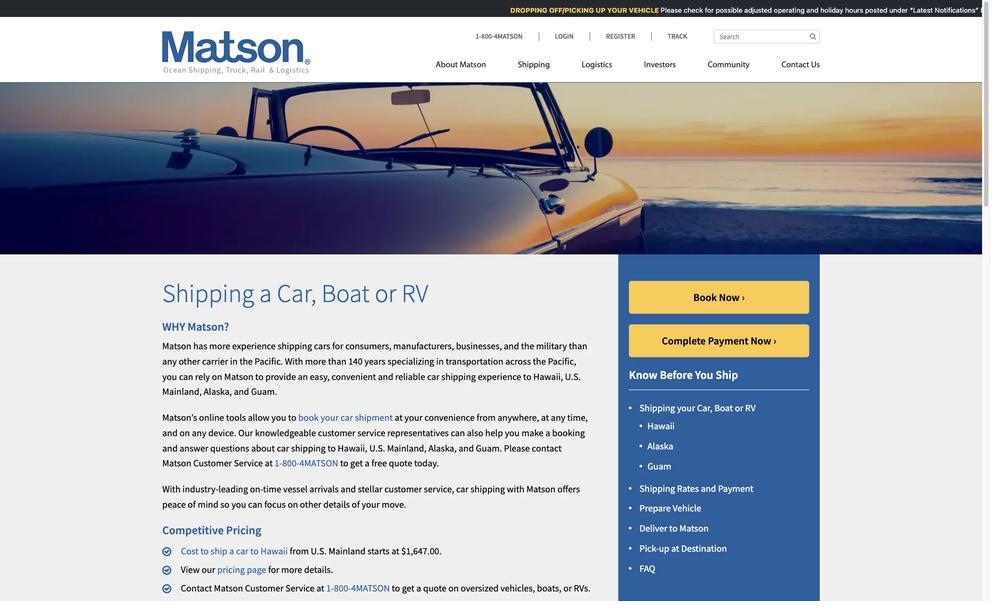 Task type: vqa. For each thing, say whether or not it's contained in the screenshot.
oversized on the bottom of page
yes



Task type: locate. For each thing, give the bounding box(es) containing it.
2 vertical spatial 800-
[[334, 583, 351, 595]]

1 horizontal spatial hawaii
[[648, 420, 675, 432]]

and up details
[[341, 484, 356, 496]]

1-800-4matson link down 'mainland'
[[326, 583, 390, 595]]

car right reliable
[[427, 371, 440, 383]]

shipping down knowledgeable
[[291, 442, 326, 455]]

service
[[358, 427, 386, 439]]

0 vertical spatial 1-
[[476, 32, 482, 41]]

any inside matson has more experience shipping cars for consumers, manufacturers, businesses, and the military than any other carrier in the pacific. with more than 140 years specializing in transportation across the pacific, you can rely on matson to provide an easy, convenient and reliable car shipping experience to hawaii, u.s. mainland, alaska, and guam.
[[162, 355, 177, 368]]

1 vertical spatial can
[[451, 427, 465, 439]]

ship
[[211, 546, 228, 558]]

your inside "at your convenience from anywhere, at any time, and on any device. our knowledgeable customer service representatives can also help you make a booking and answer questions about car shipping to hawaii, u.s. mainland, alaska, and guam. please contact matson customer service at"
[[405, 412, 423, 424]]

140
[[349, 355, 363, 368]]

0 horizontal spatial boat
[[322, 277, 370, 309]]

4matson up arrivals
[[300, 458, 338, 470]]

mainland, down 'representatives'
[[387, 442, 427, 455]]

complete payment now ›
[[662, 334, 777, 347]]

shipping inside "at your convenience from anywhere, at any time, and on any device. our knowledgeable customer service representatives can also help you make a booking and answer questions about car shipping to hawaii, u.s. mainland, alaska, and guam. please contact matson customer service at"
[[291, 442, 326, 455]]

device.
[[208, 427, 236, 439]]

with up peace
[[162, 484, 181, 496]]

0 horizontal spatial 4matson
[[300, 458, 338, 470]]

1 vertical spatial any
[[551, 412, 566, 424]]

0 vertical spatial guam.
[[251, 386, 277, 398]]

and left holiday
[[801, 6, 813, 14]]

the down military
[[533, 355, 546, 368]]

1 horizontal spatial u.s.
[[369, 442, 385, 455]]

details
[[323, 499, 350, 511]]

deliver
[[640, 523, 668, 535]]

1 vertical spatial now ›
[[751, 334, 777, 347]]

0 horizontal spatial 800-
[[282, 458, 300, 470]]

customer down view our pricing page for more details.
[[245, 583, 284, 595]]

1 vertical spatial hawaii,
[[338, 442, 368, 455]]

for right page
[[268, 564, 279, 576]]

rv for shipping your car, boat or rv
[[746, 402, 756, 415]]

1 vertical spatial u.s.
[[369, 442, 385, 455]]

shipping
[[518, 61, 550, 70], [162, 277, 254, 309], [640, 402, 676, 415], [640, 483, 676, 495]]

register link
[[590, 32, 652, 41]]

1 horizontal spatial experience
[[478, 371, 522, 383]]

get down $1,647.00.
[[402, 583, 415, 595]]

1- for 1-800-4matson
[[476, 32, 482, 41]]

1 vertical spatial boat
[[715, 402, 733, 415]]

oversized
[[461, 583, 499, 595]]

4matson for 1-800-4matson
[[494, 32, 523, 41]]

for
[[699, 6, 708, 14], [332, 340, 344, 352], [268, 564, 279, 576]]

1 horizontal spatial now ›
[[751, 334, 777, 347]]

1 horizontal spatial contact
[[782, 61, 810, 70]]

0 vertical spatial alaska,
[[204, 386, 232, 398]]

4matson down dropping
[[494, 32, 523, 41]]

None search field
[[714, 30, 820, 44]]

1 vertical spatial for
[[332, 340, 344, 352]]

u.s.
[[565, 371, 581, 383], [369, 442, 385, 455], [311, 546, 327, 558]]

1 horizontal spatial than
[[569, 340, 588, 352]]

guam. inside matson has more experience shipping cars for consumers, manufacturers, businesses, and the military than any other carrier in the pacific. with more than 140 years specializing in transportation across the pacific, you can rely on matson to provide an easy, convenient and reliable car shipping experience to hawaii, u.s. mainland, alaska, and guam.
[[251, 386, 277, 398]]

0 horizontal spatial please
[[504, 442, 530, 455]]

competitive pricing
[[162, 523, 261, 538]]

1 horizontal spatial car,
[[697, 402, 713, 415]]

contact
[[532, 442, 562, 455]]

1 horizontal spatial with
[[285, 355, 303, 368]]

guam. down help
[[476, 442, 502, 455]]

dropping
[[504, 6, 541, 14]]

0 horizontal spatial now ›
[[719, 291, 745, 304]]

you inside matson has more experience shipping cars for consumers, manufacturers, businesses, and the military than any other carrier in the pacific. with more than 140 years specializing in transportation across the pacific, you can rely on matson to provide an easy, convenient and reliable car shipping experience to hawaii, u.s. mainland, alaska, and guam.
[[162, 371, 177, 383]]

customer down book your car shipment link
[[318, 427, 356, 439]]

contact inside top menu navigation
[[782, 61, 810, 70]]

1 vertical spatial rv
[[746, 402, 756, 415]]

0 vertical spatial customer
[[193, 458, 232, 470]]

view our pricing page for more details.
[[181, 564, 333, 576]]

car, for your
[[697, 402, 713, 415]]

any up answer
[[192, 427, 206, 439]]

investors
[[644, 61, 676, 70]]

login
[[555, 32, 574, 41]]

2 horizontal spatial or
[[735, 402, 744, 415]]

0 horizontal spatial contact
[[181, 583, 212, 595]]

1 vertical spatial more
[[305, 355, 326, 368]]

0 horizontal spatial more
[[209, 340, 230, 352]]

at right up
[[672, 543, 680, 555]]

quote
[[389, 458, 412, 470], [423, 583, 447, 595]]

car
[[427, 371, 440, 383], [341, 412, 353, 424], [277, 442, 289, 455], [456, 484, 469, 496], [236, 546, 249, 558]]

1 horizontal spatial mainland,
[[387, 442, 427, 455]]

posted
[[859, 6, 882, 14]]

rv
[[402, 277, 429, 309], [746, 402, 756, 415]]

shipping up matson?
[[162, 277, 254, 309]]

1-
[[476, 32, 482, 41], [275, 458, 282, 470], [326, 583, 334, 595]]

with inside with industry-leading on-time vessel arrivals and stellar customer service, car shipping with matson offers peace of mind so you can focus on other details of your move.
[[162, 484, 181, 496]]

and
[[801, 6, 813, 14], [504, 340, 519, 352], [378, 371, 394, 383], [234, 386, 249, 398], [162, 427, 178, 439], [162, 442, 178, 455], [459, 442, 474, 455], [701, 483, 717, 495], [341, 484, 356, 496]]

for inside matson has more experience shipping cars for consumers, manufacturers, businesses, and the military than any other carrier in the pacific. with more than 140 years specializing in transportation across the pacific, you can rely on matson to provide an easy, convenient and reliable car shipping experience to hawaii, u.s. mainland, alaska, and guam.
[[332, 340, 344, 352]]

shipping link
[[502, 56, 566, 77]]

hawaii, inside "at your convenience from anywhere, at any time, and on any device. our knowledgeable customer service representatives can also help you make a booking and answer questions about car shipping to hawaii, u.s. mainland, alaska, and guam. please contact matson customer service at"
[[338, 442, 368, 455]]

destination
[[682, 543, 727, 555]]

service
[[234, 458, 263, 470], [286, 583, 315, 595]]

at right starts
[[392, 546, 400, 558]]

experience up pacific. at the bottom left of the page
[[232, 340, 276, 352]]

manufacturers,
[[393, 340, 454, 352]]

know before you ship section
[[605, 255, 834, 602]]

from up help
[[477, 412, 496, 424]]

at inside 'know before you ship' section
[[672, 543, 680, 555]]

holiday
[[815, 6, 838, 14]]

customer
[[318, 427, 356, 439], [385, 484, 422, 496]]

1 horizontal spatial for
[[332, 340, 344, 352]]

anywhere,
[[498, 412, 539, 424]]

now ›
[[719, 291, 745, 304], [751, 334, 777, 347]]

1 vertical spatial experience
[[478, 371, 522, 383]]

other
[[179, 355, 200, 368], [300, 499, 322, 511]]

0 horizontal spatial hawaii
[[261, 546, 288, 558]]

800- up vessel
[[282, 458, 300, 470]]

1 horizontal spatial customer
[[385, 484, 422, 496]]

can inside "at your convenience from anywhere, at any time, and on any device. our knowledgeable customer service representatives can also help you make a booking and answer questions about car shipping to hawaii, u.s. mainland, alaska, and guam. please contact matson customer service at"
[[451, 427, 465, 439]]

questions
[[210, 442, 249, 455]]

1 horizontal spatial 4matson
[[351, 583, 390, 595]]

you
[[162, 371, 177, 383], [272, 412, 286, 424], [505, 427, 520, 439], [232, 499, 246, 511]]

0 vertical spatial from
[[477, 412, 496, 424]]

other down 'has' at left
[[179, 355, 200, 368]]

any up the booking
[[551, 412, 566, 424]]

for right check at the top right of the page
[[699, 6, 708, 14]]

at your convenience from anywhere, at any time, and on any device. our knowledgeable customer service representatives can also help you make a booking and answer questions about car shipping to hawaii, u.s. mainland, alaska, and guam. please contact matson customer service at
[[162, 412, 588, 470]]

1 vertical spatial other
[[300, 499, 322, 511]]

2 horizontal spatial 4matson
[[494, 32, 523, 41]]

boat
[[322, 277, 370, 309], [715, 402, 733, 415]]

1 vertical spatial guam.
[[476, 442, 502, 455]]

can
[[179, 371, 193, 383], [451, 427, 465, 439], [248, 499, 263, 511]]

car inside "at your convenience from anywhere, at any time, and on any device. our knowledgeable customer service representatives can also help you make a booking and answer questions about car shipping to hawaii, u.s. mainland, alaska, and guam. please contact matson customer service at"
[[277, 442, 289, 455]]

rates
[[677, 483, 699, 495]]

mainland, down rely
[[162, 386, 202, 398]]

please left check at the top right of the page
[[655, 6, 676, 14]]

up
[[659, 543, 670, 555]]

2 vertical spatial u.s.
[[311, 546, 327, 558]]

from up the details.
[[290, 546, 309, 558]]

shipping rates and payment link
[[640, 483, 754, 495]]

quote right 'free' in the bottom of the page
[[389, 458, 412, 470]]

1-800-4matson link down dropping
[[476, 32, 539, 41]]

0 vertical spatial or
[[375, 277, 397, 309]]

notifications"
[[929, 6, 973, 14]]

your inside with industry-leading on-time vessel arrivals and stellar customer service, car shipping with matson offers peace of mind so you can focus on other details of your move.
[[362, 499, 380, 511]]

4matson down starts
[[351, 583, 390, 595]]

stellar
[[358, 484, 383, 496]]

alaska, inside "at your convenience from anywhere, at any time, and on any device. our knowledgeable customer service representatives can also help you make a booking and answer questions about car shipping to hawaii, u.s. mainland, alaska, and guam. please contact matson customer service at"
[[429, 442, 457, 455]]

1 vertical spatial customer
[[385, 484, 422, 496]]

cost to ship a car to hawaii link
[[181, 546, 288, 558]]

of right details
[[352, 499, 360, 511]]

with inside matson has more experience shipping cars for consumers, manufacturers, businesses, and the military than any other carrier in the pacific. with more than 140 years specializing in transportation across the pacific, you can rely on matson to provide an easy, convenient and reliable car shipping experience to hawaii, u.s. mainland, alaska, and guam.
[[285, 355, 303, 368]]

and right rates
[[701, 483, 717, 495]]

adjusted
[[739, 6, 766, 14]]

u.s. up the details.
[[311, 546, 327, 558]]

shipping rates and payment
[[640, 483, 754, 495]]

customer down questions
[[193, 458, 232, 470]]

experience
[[232, 340, 276, 352], [478, 371, 522, 383]]

prepare vehicle link
[[640, 503, 702, 515]]

1- down about
[[275, 458, 282, 470]]

rv inside 'know before you ship' section
[[746, 402, 756, 415]]

0 vertical spatial hawaii
[[648, 420, 675, 432]]

1 horizontal spatial can
[[248, 499, 263, 511]]

800- up 'about matson' "link" on the top of page
[[481, 32, 494, 41]]

0 horizontal spatial of
[[188, 499, 196, 511]]

guam. down provide
[[251, 386, 277, 398]]

of left the mind in the left of the page
[[188, 499, 196, 511]]

matson down answer
[[162, 458, 192, 470]]

your
[[601, 6, 621, 14]]

or inside 'know before you ship' section
[[735, 402, 744, 415]]

or for shipping your car, boat or rv
[[735, 402, 744, 415]]

more up easy,
[[305, 355, 326, 368]]

in down manufacturers,
[[436, 355, 444, 368]]

hawaii,
[[534, 371, 563, 383], [338, 442, 368, 455]]

0 horizontal spatial in
[[230, 355, 238, 368]]

you inside "at your convenience from anywhere, at any time, and on any device. our knowledgeable customer service representatives can also help you make a booking and answer questions about car shipping to hawaii, u.s. mainland, alaska, and guam. please contact matson customer service at"
[[505, 427, 520, 439]]

1 horizontal spatial customer
[[245, 583, 284, 595]]

1 horizontal spatial any
[[192, 427, 206, 439]]

banner image
[[0, 66, 983, 255]]

alaska, up today.
[[429, 442, 457, 455]]

0 vertical spatial car,
[[277, 277, 317, 309]]

matson inside "link"
[[460, 61, 486, 70]]

0 vertical spatial than
[[569, 340, 588, 352]]

boat for your
[[715, 402, 733, 415]]

more
[[209, 340, 230, 352], [305, 355, 326, 368], [281, 564, 302, 576]]

please down make
[[504, 442, 530, 455]]

2 horizontal spatial 800-
[[481, 32, 494, 41]]

1 vertical spatial quote
[[423, 583, 447, 595]]

0 vertical spatial 1-800-4matson link
[[476, 32, 539, 41]]

2 vertical spatial 1-800-4matson link
[[326, 583, 390, 595]]

service down about
[[234, 458, 263, 470]]

1 horizontal spatial other
[[300, 499, 322, 511]]

or for shipping a car, boat or rv
[[375, 277, 397, 309]]

shipping inside 'link'
[[518, 61, 550, 70]]

1 vertical spatial or
[[735, 402, 744, 415]]

u.s. down "pacific," on the bottom right of the page
[[565, 371, 581, 383]]

2 vertical spatial 1-
[[326, 583, 334, 595]]

quote down $1,647.00.
[[423, 583, 447, 595]]

arrivals
[[310, 484, 339, 496]]

complete payment now › link
[[629, 325, 810, 358]]

and down matson's
[[162, 427, 178, 439]]

1 horizontal spatial boat
[[715, 402, 733, 415]]

and inside 'know before you ship' section
[[701, 483, 717, 495]]

with up "an"
[[285, 355, 303, 368]]

car, inside 'know before you ship' section
[[697, 402, 713, 415]]

today.
[[414, 458, 439, 470]]

hours
[[839, 6, 858, 14]]

0 horizontal spatial car,
[[277, 277, 317, 309]]

matson's
[[162, 412, 197, 424]]

0 horizontal spatial get
[[351, 458, 363, 470]]

1-800-4matson link up vessel
[[275, 458, 338, 470]]

at down the details.
[[317, 583, 325, 595]]

payment up 'ship'
[[708, 334, 749, 347]]

hawaii, inside matson has more experience shipping cars for consumers, manufacturers, businesses, and the military than any other carrier in the pacific. with more than 140 years specializing in transportation across the pacific, you can rely on matson to provide an easy, convenient and reliable car shipping experience to hawaii, u.s. mainland, alaska, and guam.
[[534, 371, 563, 383]]

contact left us
[[782, 61, 810, 70]]

0 horizontal spatial experience
[[232, 340, 276, 352]]

0 vertical spatial u.s.
[[565, 371, 581, 383]]

reliable
[[395, 371, 425, 383]]

boat inside 'know before you ship' section
[[715, 402, 733, 415]]

1 horizontal spatial in
[[436, 355, 444, 368]]

can left rely
[[179, 371, 193, 383]]

customer inside "at your convenience from anywhere, at any time, and on any device. our knowledgeable customer service representatives can also help you make a booking and answer questions about car shipping to hawaii, u.s. mainland, alaska, and guam. please contact matson customer service at"
[[193, 458, 232, 470]]

can down on- on the left bottom
[[248, 499, 263, 511]]

1 vertical spatial get
[[402, 583, 415, 595]]

customer up move.
[[385, 484, 422, 496]]

more up "carrier"
[[209, 340, 230, 352]]

800-
[[481, 32, 494, 41], [282, 458, 300, 470], [334, 583, 351, 595]]

matson's online tools allow you to book your car shipment
[[162, 412, 393, 424]]

get left 'free' in the bottom of the page
[[351, 458, 363, 470]]

shipping inside with industry-leading on-time vessel arrivals and stellar customer service, car shipping with matson offers peace of mind so you can focus on other details of your move.
[[471, 484, 505, 496]]

u.s. up 'free' in the bottom of the page
[[369, 442, 385, 455]]

2 in from the left
[[436, 355, 444, 368]]

any down why
[[162, 355, 177, 368]]

0 vertical spatial boat
[[322, 277, 370, 309]]

shipping left with
[[471, 484, 505, 496]]

0 horizontal spatial for
[[268, 564, 279, 576]]

you left rely
[[162, 371, 177, 383]]

your up 'representatives'
[[405, 412, 423, 424]]

0 horizontal spatial alaska,
[[204, 386, 232, 398]]

0 horizontal spatial or
[[375, 277, 397, 309]]

can left also
[[451, 427, 465, 439]]

0 vertical spatial with
[[285, 355, 303, 368]]

2 vertical spatial can
[[248, 499, 263, 511]]

0 vertical spatial can
[[179, 371, 193, 383]]

from
[[477, 412, 496, 424], [290, 546, 309, 558]]

1 vertical spatial 4matson
[[300, 458, 338, 470]]

convenient
[[332, 371, 376, 383]]

experience down across
[[478, 371, 522, 383]]

0 horizontal spatial mainland,
[[162, 386, 202, 398]]

u.s. inside matson has more experience shipping cars for consumers, manufacturers, businesses, and the military than any other carrier in the pacific. with more than 140 years specializing in transportation across the pacific, you can rely on matson to provide an easy, convenient and reliable car shipping experience to hawaii, u.s. mainland, alaska, and guam.
[[565, 371, 581, 383]]

can inside matson has more experience shipping cars for consumers, manufacturers, businesses, and the military than any other carrier in the pacific. with more than 140 years specializing in transportation across the pacific, you can rely on matson to provide an easy, convenient and reliable car shipping experience to hawaii, u.s. mainland, alaska, and guam.
[[179, 371, 193, 383]]

you right 'so'
[[232, 499, 246, 511]]

on down matson's
[[180, 427, 190, 439]]

your down stellar in the left of the page
[[362, 499, 380, 511]]

your down know before you ship
[[677, 402, 696, 415]]

0 vertical spatial hawaii,
[[534, 371, 563, 383]]

boat for a
[[322, 277, 370, 309]]

deliver to matson
[[640, 523, 709, 535]]

and down the years
[[378, 371, 394, 383]]

easy,
[[310, 371, 330, 383]]

booking
[[552, 427, 585, 439]]

shipping up 'prepare' at the right bottom of the page
[[640, 483, 676, 495]]

time
[[263, 484, 281, 496]]

and inside with industry-leading on-time vessel arrivals and stellar customer service, car shipping with matson offers peace of mind so you can focus on other details of your move.
[[341, 484, 356, 496]]

car right service,
[[456, 484, 469, 496]]

from inside "at your convenience from anywhere, at any time, and on any device. our knowledgeable customer service representatives can also help you make a booking and answer questions about car shipping to hawaii, u.s. mainland, alaska, and guam. please contact matson customer service at"
[[477, 412, 496, 424]]

1 horizontal spatial rv
[[746, 402, 756, 415]]

0 vertical spatial service
[[234, 458, 263, 470]]

under
[[884, 6, 902, 14]]

1 horizontal spatial please
[[655, 6, 676, 14]]

hawaii, down "pacific," on the bottom right of the page
[[534, 371, 563, 383]]

car inside matson has more experience shipping cars for consumers, manufacturers, businesses, and the military than any other carrier in the pacific. with more than 140 years specializing in transportation across the pacific, you can rely on matson to provide an easy, convenient and reliable car shipping experience to hawaii, u.s. mainland, alaska, and guam.
[[427, 371, 440, 383]]

1- down the details.
[[326, 583, 334, 595]]

shipping up hawaii link
[[640, 402, 676, 415]]

other down arrivals
[[300, 499, 322, 511]]

your right the 'book'
[[321, 412, 339, 424]]

0 horizontal spatial u.s.
[[311, 546, 327, 558]]

alaska, down rely
[[204, 386, 232, 398]]

service down the details.
[[286, 583, 315, 595]]

mainland, inside matson has more experience shipping cars for consumers, manufacturers, businesses, and the military than any other carrier in the pacific. with more than 140 years specializing in transportation across the pacific, you can rely on matson to provide an easy, convenient and reliable car shipping experience to hawaii, u.s. mainland, alaska, and guam.
[[162, 386, 202, 398]]

1 vertical spatial with
[[162, 484, 181, 496]]

1 vertical spatial alaska,
[[429, 442, 457, 455]]

off/picking
[[543, 6, 588, 14]]

contact down "view"
[[181, 583, 212, 595]]

0 vertical spatial contact
[[782, 61, 810, 70]]

1 horizontal spatial 1-
[[326, 583, 334, 595]]

payment right rates
[[719, 483, 754, 495]]

0 vertical spatial any
[[162, 355, 177, 368]]

1 vertical spatial please
[[504, 442, 530, 455]]

car inside with industry-leading on-time vessel arrivals and stellar customer service, car shipping with matson offers peace of mind so you can focus on other details of your move.
[[456, 484, 469, 496]]

you
[[696, 368, 714, 383]]

800- down 'mainland'
[[334, 583, 351, 595]]

why
[[162, 319, 185, 334]]

1 vertical spatial car,
[[697, 402, 713, 415]]

2 horizontal spatial 1-
[[476, 32, 482, 41]]

2 horizontal spatial u.s.
[[565, 371, 581, 383]]

hawaii up alaska
[[648, 420, 675, 432]]

other inside with industry-leading on-time vessel arrivals and stellar customer service, car shipping with matson offers peace of mind so you can focus on other details of your move.
[[300, 499, 322, 511]]

in right "carrier"
[[230, 355, 238, 368]]

1- up 'about matson' "link" on the top of page
[[476, 32, 482, 41]]

boats,
[[537, 583, 562, 595]]

military
[[536, 340, 567, 352]]

mainland
[[329, 546, 366, 558]]

1 vertical spatial 800-
[[282, 458, 300, 470]]

and down also
[[459, 442, 474, 455]]



Task type: describe. For each thing, give the bounding box(es) containing it.
hawaii inside 'know before you ship' section
[[648, 420, 675, 432]]

us
[[811, 61, 820, 70]]

prepare
[[640, 503, 671, 515]]

has
[[193, 340, 207, 352]]

so
[[220, 499, 230, 511]]

matson down why
[[162, 340, 192, 352]]

view
[[181, 564, 200, 576]]

matson inside with industry-leading on-time vessel arrivals and stellar customer service, car shipping with matson offers peace of mind so you can focus on other details of your move.
[[527, 484, 556, 496]]

1 of from the left
[[188, 499, 196, 511]]

alaska, inside matson has more experience shipping cars for consumers, manufacturers, businesses, and the military than any other carrier in the pacific. with more than 140 years specializing in transportation across the pacific, you can rely on matson to provide an easy, convenient and reliable car shipping experience to hawaii, u.s. mainland, alaska, and guam.
[[204, 386, 232, 398]]

service inside "at your convenience from anywhere, at any time, and on any device. our knowledgeable customer service representatives can also help you make a booking and answer questions about car shipping to hawaii, u.s. mainland, alaska, and guam. please contact matson customer service at"
[[234, 458, 263, 470]]

2 vertical spatial any
[[192, 427, 206, 439]]

car up pricing page link
[[236, 546, 249, 558]]

0 vertical spatial more
[[209, 340, 230, 352]]

service,
[[424, 484, 455, 496]]

on inside "at your convenience from anywhere, at any time, and on any device. our knowledgeable customer service representatives can also help you make a booking and answer questions about car shipping to hawaii, u.s. mainland, alaska, and guam. please contact matson customer service at"
[[180, 427, 190, 439]]

blue matson logo with ocean, shipping, truck, rail and logistics written beneath it. image
[[162, 31, 311, 75]]

shipping a car, boat or rv
[[162, 277, 429, 309]]

you up knowledgeable
[[272, 412, 286, 424]]

Search search field
[[714, 30, 820, 44]]

provide
[[266, 371, 296, 383]]

a inside "at your convenience from anywhere, at any time, and on any device. our knowledgeable customer service representatives can also help you make a booking and answer questions about car shipping to hawaii, u.s. mainland, alaska, and guam. please contact matson customer service at"
[[546, 427, 551, 439]]

shipping for shipping
[[518, 61, 550, 70]]

guam. inside "at your convenience from anywhere, at any time, and on any device. our knowledgeable customer service representatives can also help you make a booking and answer questions about car shipping to hawaii, u.s. mainland, alaska, and guam. please contact matson customer service at"
[[476, 442, 502, 455]]

other inside matson has more experience shipping cars for consumers, manufacturers, businesses, and the military than any other carrier in the pacific. with more than 140 years specializing in transportation across the pacific, you can rely on matson to provide an easy, convenient and reliable car shipping experience to hawaii, u.s. mainland, alaska, and guam.
[[179, 355, 200, 368]]

carrier
[[202, 355, 228, 368]]

1 vertical spatial customer
[[245, 583, 284, 595]]

competitive
[[162, 523, 224, 538]]

help
[[486, 427, 503, 439]]

please inside "at your convenience from anywhere, at any time, and on any device. our knowledgeable customer service representatives can also help you make a booking and answer questions about car shipping to hawaii, u.s. mainland, alaska, and guam. please contact matson customer service at"
[[504, 442, 530, 455]]

shipping your car, boat or rv link
[[640, 402, 756, 415]]

focus
[[264, 499, 286, 511]]

ship
[[716, 368, 739, 383]]

shipping left the cars
[[278, 340, 312, 352]]

1 vertical spatial hawaii
[[261, 546, 288, 558]]

about
[[436, 61, 458, 70]]

free
[[372, 458, 387, 470]]

pacific.
[[255, 355, 283, 368]]

cars
[[314, 340, 330, 352]]

community
[[708, 61, 750, 70]]

befor
[[975, 6, 991, 14]]

shipping down transportation
[[442, 371, 476, 383]]

2 horizontal spatial more
[[305, 355, 326, 368]]

mind
[[198, 499, 219, 511]]

tools
[[226, 412, 246, 424]]

0 vertical spatial for
[[699, 6, 708, 14]]

search image
[[810, 33, 817, 40]]

1 vertical spatial 1-800-4matson link
[[275, 458, 338, 470]]

page
[[247, 564, 266, 576]]

800- for 1-800-4matson
[[481, 32, 494, 41]]

investors link
[[628, 56, 692, 77]]

details.
[[304, 564, 333, 576]]

mainland, inside "at your convenience from anywhere, at any time, and on any device. our knowledgeable customer service representatives can also help you make a booking and answer questions about car shipping to hawaii, u.s. mainland, alaska, and guam. please contact matson customer service at"
[[387, 442, 427, 455]]

rely
[[195, 371, 210, 383]]

login link
[[539, 32, 590, 41]]

about matson
[[436, 61, 486, 70]]

book now › link
[[629, 281, 810, 314]]

0 horizontal spatial than
[[328, 355, 347, 368]]

make
[[522, 427, 544, 439]]

0 vertical spatial experience
[[232, 340, 276, 352]]

cost to ship a car to hawaii from u.s. mainland starts at $1,647.00.
[[181, 546, 442, 558]]

move.
[[382, 499, 406, 511]]

matson has more experience shipping cars for consumers, manufacturers, businesses, and the military than any other carrier in the pacific. with more than 140 years specializing in transportation across the pacific, you can rely on matson to provide an easy, convenient and reliable car shipping experience to hawaii, u.s. mainland, alaska, and guam.
[[162, 340, 588, 398]]

contact matson customer service at 1-800-4matson to get a quote on oversized vehicles, boats, or rvs.
[[181, 583, 591, 595]]

$1,647.00.
[[401, 546, 442, 558]]

matson down "carrier"
[[224, 371, 254, 383]]

allow
[[248, 412, 270, 424]]

prepare vehicle
[[640, 503, 702, 515]]

1 horizontal spatial or
[[564, 583, 572, 595]]

and up tools
[[234, 386, 249, 398]]

up
[[590, 6, 600, 14]]

time,
[[568, 412, 588, 424]]

transportation
[[446, 355, 504, 368]]

1 horizontal spatial quote
[[423, 583, 447, 595]]

contact us
[[782, 61, 820, 70]]

customer inside with industry-leading on-time vessel arrivals and stellar customer service, car shipping with matson offers peace of mind so you can focus on other details of your move.
[[385, 484, 422, 496]]

top menu navigation
[[436, 56, 820, 77]]

alaska
[[648, 440, 674, 453]]

possible
[[710, 6, 737, 14]]

about
[[251, 442, 275, 455]]

know
[[629, 368, 658, 383]]

hawaii link
[[648, 420, 675, 432]]

logistics
[[582, 61, 613, 70]]

car, for a
[[277, 277, 317, 309]]

and left answer
[[162, 442, 178, 455]]

rv for shipping a car, boat or rv
[[402, 277, 429, 309]]

pacific,
[[548, 355, 577, 368]]

check
[[678, 6, 697, 14]]

customer inside "at your convenience from anywhere, at any time, and on any device. our knowledgeable customer service representatives can also help you make a booking and answer questions about car shipping to hawaii, u.s. mainland, alaska, and guam. please contact matson customer service at"
[[318, 427, 356, 439]]

1- for 1-800-4matson to get a free quote today.
[[275, 458, 282, 470]]

you inside with industry-leading on-time vessel arrivals and stellar customer service, car shipping with matson offers peace of mind so you can focus on other details of your move.
[[232, 499, 246, 511]]

at down about
[[265, 458, 273, 470]]

matson down pricing
[[214, 583, 243, 595]]

shipping for shipping your car, boat or rv
[[640, 402, 676, 415]]

to inside 'know before you ship' section
[[670, 523, 678, 535]]

0 vertical spatial quote
[[389, 458, 412, 470]]

1 vertical spatial payment
[[719, 483, 754, 495]]

2 horizontal spatial any
[[551, 412, 566, 424]]

2 vertical spatial for
[[268, 564, 279, 576]]

pick-up at destination link
[[640, 543, 727, 555]]

shipping for shipping a car, boat or rv
[[162, 277, 254, 309]]

businesses,
[[456, 340, 502, 352]]

1-800-4matson to get a free quote today.
[[275, 458, 439, 470]]

on left oversized
[[449, 583, 459, 595]]

complete
[[662, 334, 706, 347]]

answer
[[180, 442, 209, 455]]

about matson link
[[436, 56, 502, 77]]

2 vertical spatial 4matson
[[351, 583, 390, 595]]

logistics link
[[566, 56, 628, 77]]

2 of from the left
[[352, 499, 360, 511]]

2 vertical spatial more
[[281, 564, 302, 576]]

years
[[365, 355, 386, 368]]

car left 'shipment'
[[341, 412, 353, 424]]

the up across
[[521, 340, 534, 352]]

our
[[202, 564, 215, 576]]

on inside matson has more experience shipping cars for consumers, manufacturers, businesses, and the military than any other carrier in the pacific. with more than 140 years specializing in transportation across the pacific, you can rely on matson to provide an easy, convenient and reliable car shipping experience to hawaii, u.s. mainland, alaska, and guam.
[[212, 371, 222, 383]]

our
[[238, 427, 253, 439]]

pricing
[[217, 564, 245, 576]]

with
[[507, 484, 525, 496]]

0 vertical spatial payment
[[708, 334, 749, 347]]

the left pacific. at the bottom left of the page
[[240, 355, 253, 368]]

book
[[298, 412, 319, 424]]

shipping for shipping rates and payment
[[640, 483, 676, 495]]

vehicle
[[623, 6, 653, 14]]

know before you ship
[[629, 368, 739, 383]]

pricing
[[226, 523, 261, 538]]

dropping off/picking up your vehicle please check for possible adjusted operating and holiday hours posted under "latest notifications" befor
[[504, 6, 991, 14]]

0 vertical spatial get
[[351, 458, 363, 470]]

vessel
[[283, 484, 308, 496]]

1 horizontal spatial service
[[286, 583, 315, 595]]

at up 'representatives'
[[395, 412, 403, 424]]

u.s. inside "at your convenience from anywhere, at any time, and on any device. our knowledgeable customer service representatives can also help you make a booking and answer questions about car shipping to hawaii, u.s. mainland, alaska, and guam. please contact matson customer service at"
[[369, 442, 385, 455]]

on-
[[250, 484, 263, 496]]

vehicles,
[[501, 583, 535, 595]]

an
[[298, 371, 308, 383]]

industry-
[[183, 484, 219, 496]]

can inside with industry-leading on-time vessel arrivals and stellar customer service, car shipping with matson offers peace of mind so you can focus on other details of your move.
[[248, 499, 263, 511]]

contact us link
[[766, 56, 820, 77]]

across
[[506, 355, 531, 368]]

starts
[[368, 546, 390, 558]]

matson inside "at your convenience from anywhere, at any time, and on any device. our knowledgeable customer service representatives can also help you make a booking and answer questions about car shipping to hawaii, u.s. mainland, alaska, and guam. please contact matson customer service at"
[[162, 458, 192, 470]]

4matson for 1-800-4matson to get a free quote today.
[[300, 458, 338, 470]]

shipment
[[355, 412, 393, 424]]

deliver to matson link
[[640, 523, 709, 535]]

guam link
[[648, 460, 672, 473]]

1 in from the left
[[230, 355, 238, 368]]

pricing page link
[[217, 564, 266, 576]]

contact for contact us
[[782, 61, 810, 70]]

0 horizontal spatial from
[[290, 546, 309, 558]]

also
[[467, 427, 484, 439]]

faq link
[[640, 563, 656, 575]]

online
[[199, 412, 224, 424]]

knowledgeable
[[255, 427, 316, 439]]

your inside 'know before you ship' section
[[677, 402, 696, 415]]

800- for 1-800-4matson to get a free quote today.
[[282, 458, 300, 470]]

at up make
[[541, 412, 549, 424]]

pick-up at destination
[[640, 543, 727, 555]]

and up across
[[504, 340, 519, 352]]

contact for contact matson customer service at 1-800-4matson to get a quote on oversized vehicles, boats, or rvs.
[[181, 583, 212, 595]]

matson inside 'know before you ship' section
[[680, 523, 709, 535]]

1 horizontal spatial get
[[402, 583, 415, 595]]

on inside with industry-leading on-time vessel arrivals and stellar customer service, car shipping with matson offers peace of mind so you can focus on other details of your move.
[[288, 499, 298, 511]]

to inside "at your convenience from anywhere, at any time, and on any device. our knowledgeable customer service representatives can also help you make a booking and answer questions about car shipping to hawaii, u.s. mainland, alaska, and guam. please contact matson customer service at"
[[328, 442, 336, 455]]

book
[[694, 291, 717, 304]]



